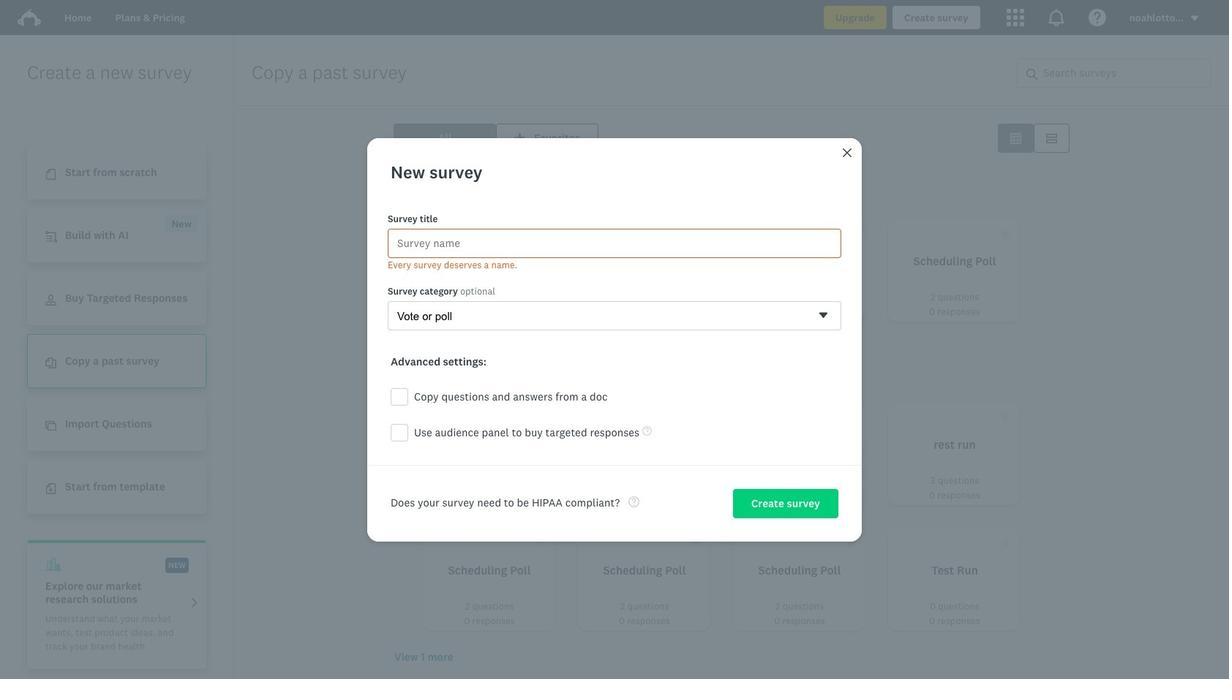 Task type: locate. For each thing, give the bounding box(es) containing it.
brand logo image
[[18, 6, 41, 29], [18, 9, 41, 26]]

starfilled image
[[535, 228, 546, 239], [1000, 412, 1011, 423], [535, 538, 546, 549], [845, 538, 856, 549]]

dropdown arrow icon image
[[1190, 13, 1200, 24], [1191, 16, 1199, 21]]

user image
[[45, 295, 56, 306]]

starfilled image
[[514, 133, 525, 144], [690, 228, 701, 239], [845, 228, 856, 239], [1000, 228, 1011, 239], [845, 412, 856, 423], [690, 538, 701, 549], [1000, 538, 1011, 549]]

help icon image
[[1089, 9, 1106, 26]]

chevronright image
[[189, 598, 200, 609]]

1 brand logo image from the top
[[18, 6, 41, 29]]

close image
[[842, 147, 853, 158]]

close image
[[843, 148, 852, 157]]

dialog
[[367, 138, 862, 542]]

products icon image
[[1007, 9, 1024, 26], [1007, 9, 1024, 26]]

Search surveys field
[[1038, 59, 1211, 87]]

notification center icon image
[[1048, 9, 1065, 26]]



Task type: vqa. For each thing, say whether or not it's contained in the screenshot.
left the Help image
yes



Task type: describe. For each thing, give the bounding box(es) containing it.
help image
[[643, 427, 652, 436]]

documentplus image
[[45, 484, 56, 495]]

search image
[[1027, 69, 1038, 80]]

clone image
[[45, 421, 56, 432]]

Survey name field
[[388, 229, 842, 258]]

grid image
[[1011, 133, 1022, 144]]

2 brand logo image from the top
[[18, 9, 41, 26]]

help image
[[629, 497, 640, 508]]

document image
[[45, 169, 56, 180]]

documentclone image
[[45, 358, 56, 369]]

textboxmultiple image
[[1046, 133, 1057, 144]]



